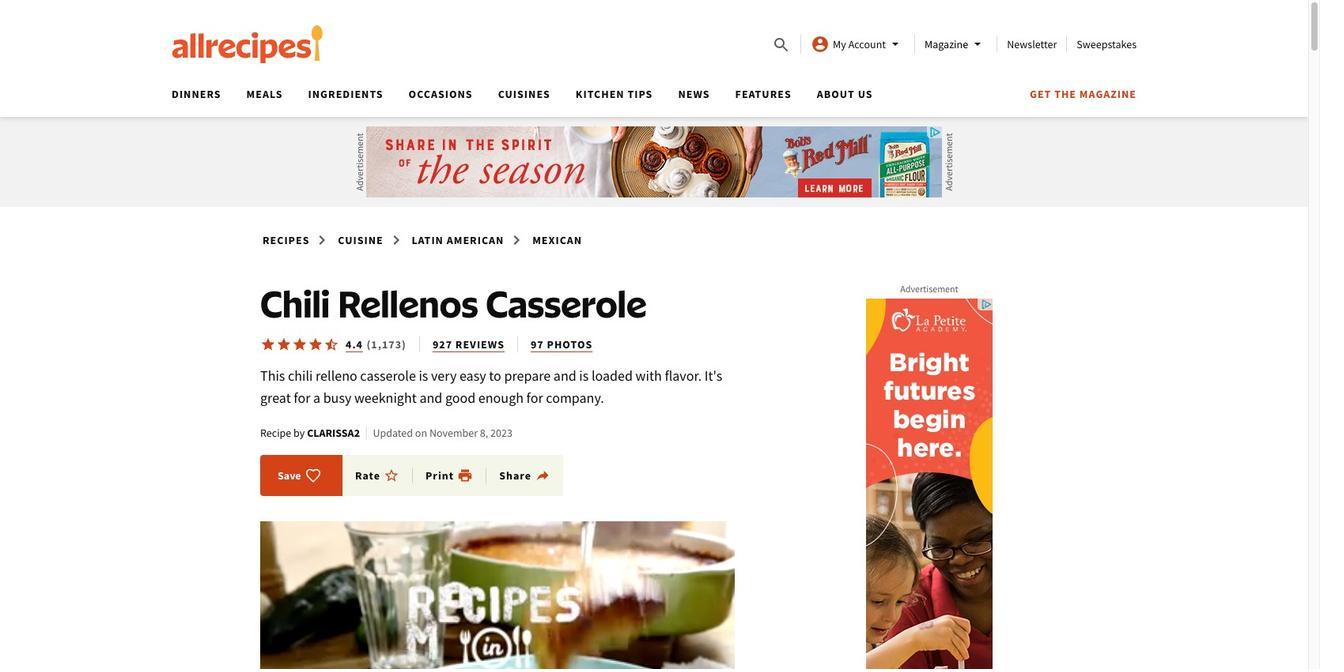 Task type: vqa. For each thing, say whether or not it's contained in the screenshot.
the 4.4
yes



Task type: describe. For each thing, give the bounding box(es) containing it.
get
[[1030, 87, 1052, 101]]

cuisines link
[[498, 87, 550, 101]]

cuisine link
[[336, 230, 386, 251]]

recipe by clarissa2
[[260, 427, 360, 441]]

save button
[[273, 469, 326, 484]]

occasions link
[[409, 87, 473, 101]]

meals
[[246, 87, 283, 101]]

chili
[[260, 281, 330, 327]]

tips
[[628, 87, 653, 101]]

this
[[260, 367, 285, 385]]

927
[[433, 338, 453, 352]]

chevron_right image for recipes
[[313, 231, 332, 250]]

latin american link
[[409, 230, 507, 251]]

navigation containing dinners
[[159, 82, 1137, 117]]

0 horizontal spatial and
[[420, 389, 442, 407]]

latin american
[[412, 233, 504, 248]]

kitchen tips
[[576, 87, 653, 101]]

favorite image
[[305, 469, 321, 484]]

good
[[445, 389, 476, 407]]

updated on november 8, 2023
[[373, 427, 513, 441]]

the
[[1055, 87, 1077, 101]]

1 horizontal spatial and
[[554, 367, 576, 385]]

rellenos
[[338, 281, 478, 327]]

banner containing my account
[[0, 0, 1308, 117]]

sweepstakes link
[[1077, 37, 1137, 51]]

company.
[[546, 389, 604, 407]]

enough
[[478, 389, 524, 407]]

2 is from the left
[[579, 367, 589, 385]]

97 photos
[[531, 338, 593, 352]]

caret_down image
[[968, 35, 987, 54]]

it's
[[705, 367, 722, 385]]

news link
[[678, 87, 710, 101]]

save
[[278, 469, 301, 484]]

my account button
[[811, 35, 905, 54]]

my account
[[833, 37, 886, 51]]

chevron_right image for latin american
[[507, 231, 526, 250]]

cuisine
[[338, 233, 383, 248]]

features
[[735, 87, 792, 101]]

1 star image from the left
[[276, 337, 292, 353]]

on
[[415, 427, 427, 441]]

great
[[260, 389, 291, 407]]

photos
[[547, 338, 593, 352]]

casserole
[[486, 281, 647, 327]]

latin
[[412, 233, 444, 248]]

2 for from the left
[[527, 389, 543, 407]]

to
[[489, 367, 501, 385]]

account image
[[811, 35, 830, 54]]

about
[[817, 87, 855, 101]]

updated
[[373, 427, 413, 441]]

2 star image from the left
[[292, 337, 308, 353]]

print image
[[457, 469, 473, 484]]

november
[[429, 427, 478, 441]]

busy
[[323, 389, 352, 407]]

kitchen tips link
[[576, 87, 653, 101]]

kitchen
[[576, 87, 625, 101]]

ingredients link
[[308, 87, 383, 101]]

recipe
[[260, 427, 291, 441]]

star image
[[260, 337, 276, 353]]

mexican link
[[530, 230, 585, 251]]

3 star image from the left
[[308, 337, 324, 353]]

us
[[858, 87, 873, 101]]

97
[[531, 338, 544, 352]]

newsletter
[[1007, 37, 1057, 51]]

relleno
[[316, 367, 357, 385]]

magazine
[[1080, 87, 1137, 101]]

loaded
[[592, 367, 633, 385]]

ingredients
[[308, 87, 383, 101]]



Task type: locate. For each thing, give the bounding box(es) containing it.
newsletter button
[[1007, 37, 1057, 51]]

8,
[[480, 427, 488, 441]]

dinners link
[[172, 87, 221, 101]]

about us
[[817, 87, 873, 101]]

star half image
[[324, 337, 339, 353]]

clarissa2
[[307, 427, 360, 441]]

advertisement region
[[366, 127, 942, 198], [866, 299, 993, 670]]

this chili relleno casserole is very easy to prepare and is loaded with flavor. it's great for a busy weeknight and good enough for company.
[[260, 367, 722, 407]]

print
[[426, 469, 454, 484]]

is left the very at the left of the page
[[419, 367, 428, 385]]

banner
[[0, 0, 1308, 117]]

1 vertical spatial and
[[420, 389, 442, 407]]

dinners
[[172, 87, 221, 101]]

cuisines
[[498, 87, 550, 101]]

recipes
[[263, 233, 310, 248]]

star image
[[276, 337, 292, 353], [292, 337, 308, 353], [308, 337, 324, 353]]

my
[[833, 37, 846, 51]]

get the magazine link
[[1030, 87, 1137, 101]]

4.4 (1,173)
[[346, 338, 406, 352]]

is up company.
[[579, 367, 589, 385]]

1 horizontal spatial for
[[527, 389, 543, 407]]

navigation
[[159, 82, 1137, 117]]

prepare
[[504, 367, 551, 385]]

news
[[678, 87, 710, 101]]

weeknight
[[354, 389, 417, 407]]

mexican
[[533, 233, 582, 248]]

sweepstakes
[[1077, 37, 1137, 51]]

chevron_right image
[[387, 231, 406, 250]]

reviews
[[456, 338, 505, 352]]

search image
[[772, 36, 791, 55]]

rate button
[[355, 469, 413, 484]]

1 chevron_right image from the left
[[313, 231, 332, 250]]

0 vertical spatial advertisement region
[[366, 127, 942, 198]]

features link
[[735, 87, 792, 101]]

american
[[447, 233, 504, 248]]

star empty image
[[384, 469, 399, 484]]

chili rellenos casserole
[[260, 281, 647, 327]]

1 horizontal spatial is
[[579, 367, 589, 385]]

4.4
[[346, 338, 363, 352]]

0 horizontal spatial is
[[419, 367, 428, 385]]

and down the very at the left of the page
[[420, 389, 442, 407]]

by
[[294, 427, 305, 441]]

1 horizontal spatial chevron_right image
[[507, 231, 526, 250]]

a
[[313, 389, 320, 407]]

0 horizontal spatial for
[[294, 389, 310, 407]]

1 for from the left
[[294, 389, 310, 407]]

for left a
[[294, 389, 310, 407]]

for
[[294, 389, 310, 407], [527, 389, 543, 407]]

magazine
[[925, 37, 968, 51]]

2 chevron_right image from the left
[[507, 231, 526, 250]]

(1,173)
[[367, 338, 406, 352]]

casserole
[[360, 367, 416, 385]]

very
[[431, 367, 457, 385]]

magazine button
[[925, 35, 987, 54]]

about us link
[[817, 87, 873, 101]]

share image
[[535, 469, 551, 484]]

927 reviews
[[433, 338, 505, 352]]

with
[[636, 367, 662, 385]]

chili
[[288, 367, 313, 385]]

easy
[[460, 367, 486, 385]]

is
[[419, 367, 428, 385], [579, 367, 589, 385]]

video player application
[[260, 522, 735, 670]]

share
[[499, 469, 532, 484]]

print button
[[426, 469, 473, 484]]

get the magazine
[[1030, 87, 1137, 101]]

flavor.
[[665, 367, 702, 385]]

recipes link
[[260, 230, 312, 251]]

home image
[[172, 25, 324, 63]]

0 horizontal spatial chevron_right image
[[313, 231, 332, 250]]

and up company.
[[554, 367, 576, 385]]

account
[[848, 37, 886, 51]]

caret_down image
[[886, 35, 905, 54]]

1 is from the left
[[419, 367, 428, 385]]

chevron_right image right recipes link
[[313, 231, 332, 250]]

rate
[[355, 469, 380, 484]]

chevron_right image
[[313, 231, 332, 250], [507, 231, 526, 250]]

2023
[[491, 427, 513, 441]]

meals link
[[246, 87, 283, 101]]

share button
[[499, 469, 551, 484]]

and
[[554, 367, 576, 385], [420, 389, 442, 407]]

occasions
[[409, 87, 473, 101]]

chevron_right image left 'mexican'
[[507, 231, 526, 250]]

for down prepare
[[527, 389, 543, 407]]

1 vertical spatial advertisement region
[[866, 299, 993, 670]]

0 vertical spatial and
[[554, 367, 576, 385]]



